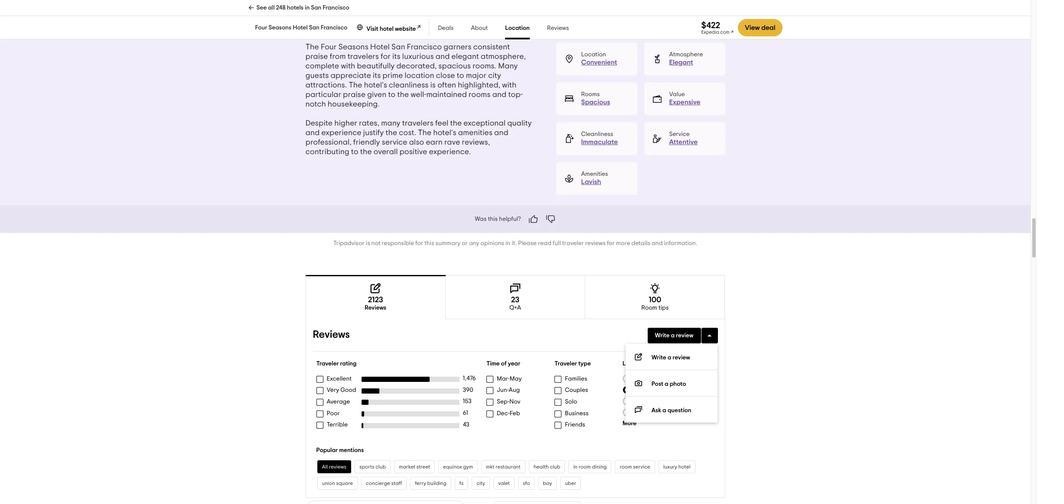 Task type: describe. For each thing, give the bounding box(es) containing it.
luxury hotel button
[[659, 461, 696, 474]]

room service button
[[615, 461, 655, 474]]

1 vertical spatial praise
[[343, 91, 366, 99]]

bay
[[543, 482, 552, 487]]

responsible
[[382, 241, 414, 247]]

garners
[[444, 44, 472, 51]]

traveler for traveler type
[[555, 362, 577, 368]]

rooms
[[582, 92, 600, 98]]

100
[[649, 297, 662, 305]]

23 q+a
[[510, 297, 521, 312]]

sfo button
[[518, 478, 535, 491]]

was
[[350, 6, 362, 13]]

sep-
[[497, 400, 510, 406]]

in inside button
[[574, 465, 578, 470]]

elegant
[[452, 53, 479, 61]]

quality
[[508, 120, 532, 128]]

location for location
[[506, 25, 530, 31]]

0 vertical spatial review
[[676, 333, 694, 339]]

the down cleanliness
[[397, 91, 409, 99]]

may
[[510, 377, 522, 383]]

153
[[463, 399, 472, 405]]

1,476
[[463, 376, 476, 382]]

1 vertical spatial in
[[506, 241, 511, 247]]

union square button
[[317, 478, 358, 491]]

post
[[652, 382, 664, 388]]

0 vertical spatial this
[[488, 216, 498, 222]]

feb
[[510, 411, 520, 417]]

many
[[381, 120, 401, 128]]

spacious
[[439, 63, 471, 70]]

major
[[466, 72, 487, 80]]

this summary was created by ai, based on 25 recent english reviews.
[[306, 6, 522, 13]]

uber button
[[561, 478, 581, 491]]

rooms
[[469, 91, 491, 99]]

in inside "link"
[[305, 5, 310, 11]]

justify
[[363, 129, 384, 137]]

mkt restaurant button
[[482, 461, 526, 474]]

mkt
[[486, 465, 495, 470]]

lavish
[[582, 179, 602, 186]]

prime
[[383, 72, 403, 80]]

1 horizontal spatial to
[[388, 91, 396, 99]]

well-
[[411, 91, 427, 99]]

all for all reviews
[[322, 465, 328, 470]]

traveler
[[563, 241, 584, 247]]

mentions
[[339, 448, 364, 454]]

recent
[[450, 6, 471, 13]]

1 horizontal spatial with
[[502, 82, 517, 90]]

restaurant
[[496, 465, 521, 470]]

luxury hotel
[[664, 465, 691, 470]]

luxurious
[[402, 53, 434, 61]]

city button
[[472, 478, 490, 491]]

248
[[276, 5, 286, 11]]

cost.
[[399, 129, 416, 137]]

1 horizontal spatial for
[[416, 241, 423, 247]]

valet
[[498, 482, 510, 487]]

health club button
[[529, 461, 565, 474]]

2 horizontal spatial reviews
[[547, 25, 569, 31]]

value
[[670, 92, 685, 98]]

union square
[[322, 482, 353, 487]]

square
[[336, 482, 353, 487]]

guests
[[306, 72, 329, 80]]

maintained
[[427, 91, 467, 99]]

23
[[511, 297, 520, 305]]

0 vertical spatial english
[[473, 6, 495, 13]]

uber
[[565, 482, 577, 487]]

city inside the four seasons hotel san francisco garners consistent praise from travelers for its luxurious and elegant atmosphere, complete with beautifully decorated, spacious rooms. many guests appreciate its prime location close to major city attractions. the hotel's cleanliness is often highlighted, with particular praise given to the well-maintained rooms and top- notch housekeeping. despite higher rates, many travelers feel the exceptional quality and experience justify the cost. the hotel's amenities and professional, friendly service also earn rave reviews, contributing to the overall positive experience.
[[488, 72, 501, 80]]

expedia.com
[[702, 30, 730, 34]]

2 horizontal spatial for
[[607, 241, 615, 247]]

jun-
[[497, 388, 509, 394]]

top-
[[509, 91, 523, 99]]

friendly
[[353, 139, 380, 147]]

the down many
[[386, 129, 397, 137]]

deals
[[438, 25, 454, 31]]

the right feel
[[450, 120, 462, 128]]

city inside button
[[477, 482, 485, 487]]

2,123
[[674, 376, 687, 382]]

0 vertical spatial hotel
[[293, 25, 308, 31]]

reviews.
[[497, 6, 522, 13]]

location convenient
[[582, 52, 618, 66]]

notch
[[306, 101, 326, 109]]

room inside in room dining button
[[579, 465, 591, 470]]

25
[[441, 6, 449, 13]]

highlighted,
[[458, 82, 501, 90]]

positive
[[400, 149, 428, 156]]

service attentive
[[670, 132, 698, 146]]

convenient
[[582, 59, 618, 66]]

beautifully
[[357, 63, 395, 70]]

expensive
[[670, 99, 701, 106]]

0 vertical spatial write a review
[[655, 333, 694, 339]]

time of year
[[487, 362, 521, 368]]

2123
[[368, 297, 383, 305]]

nov
[[510, 400, 521, 406]]

type
[[579, 362, 591, 368]]

and up spacious
[[436, 53, 450, 61]]

and down exceptional
[[494, 129, 509, 137]]

in room dining
[[574, 465, 607, 470]]

club for sports club
[[376, 465, 386, 470]]

close
[[436, 72, 455, 80]]

1 vertical spatial its
[[373, 72, 381, 80]]

information.
[[664, 241, 698, 247]]

0 vertical spatial its
[[393, 53, 401, 61]]

traveler rating
[[316, 362, 357, 368]]

0 vertical spatial write
[[655, 333, 670, 339]]

building
[[428, 482, 447, 487]]

2 horizontal spatial to
[[457, 72, 464, 80]]

and down despite
[[306, 129, 320, 137]]

business
[[565, 411, 589, 417]]

1 vertical spatial san
[[309, 25, 320, 31]]

reviews,
[[462, 139, 490, 147]]

1 horizontal spatial )
[[687, 410, 689, 416]]

full
[[553, 241, 561, 247]]

0 horizontal spatial with
[[341, 63, 355, 70]]

see
[[257, 5, 267, 11]]

0 vertical spatial write a review link
[[648, 329, 701, 344]]

street
[[417, 465, 430, 470]]

chinese
[[633, 410, 656, 416]]

1 vertical spatial reviews
[[365, 306, 387, 312]]

opinions
[[481, 241, 505, 247]]

four inside the four seasons hotel san francisco garners consistent praise from travelers for its luxurious and elegant atmosphere, complete with beautifully decorated, spacious rooms. many guests appreciate its prime location close to major city attractions. the hotel's cleanliness is often highlighted, with particular praise given to the well-maintained rooms and top- notch housekeeping. despite higher rates, many travelers feel the exceptional quality and experience justify the cost. the hotel's amenities and professional, friendly service also earn rave reviews, contributing to the overall positive experience.
[[321, 44, 337, 51]]

100 room tips
[[642, 297, 669, 312]]

1 vertical spatial francisco
[[321, 25, 348, 31]]

room service
[[620, 465, 651, 470]]

( for 165
[[676, 410, 678, 416]]

san inside "link"
[[311, 5, 322, 11]]

1 vertical spatial is
[[366, 241, 370, 247]]

spacious
[[582, 99, 611, 106]]

cleanliness immaculate
[[582, 132, 618, 146]]

0 horizontal spatial praise
[[306, 53, 328, 61]]

market street
[[399, 465, 430, 470]]

san inside the four seasons hotel san francisco garners consistent praise from travelers for its luxurious and elegant atmosphere, complete with beautifully decorated, spacious rooms. many guests appreciate its prime location close to major city attractions. the hotel's cleanliness is often highlighted, with particular praise given to the well-maintained rooms and top- notch housekeeping. despite higher rates, many travelers feel the exceptional quality and experience justify the cost. the hotel's amenities and professional, friendly service also earn rave reviews, contributing to the overall positive experience.
[[392, 44, 405, 51]]

and right details
[[652, 241, 663, 247]]

0 vertical spatial four
[[255, 25, 267, 31]]

0 horizontal spatial reviews
[[313, 330, 350, 341]]

0 horizontal spatial this
[[425, 241, 435, 247]]

0 horizontal spatial travelers
[[348, 53, 379, 61]]

1 vertical spatial review
[[673, 355, 691, 362]]

hotels
[[287, 5, 304, 11]]



Task type: vqa. For each thing, say whether or not it's contained in the screenshot.
Sonder at Duncan Plaza | One-Bedroom Apartment Check in
no



Task type: locate. For each thing, give the bounding box(es) containing it.
0 horizontal spatial the
[[306, 44, 319, 51]]

of
[[501, 362, 507, 368]]

1 room from the left
[[579, 465, 591, 470]]

club for health club
[[550, 465, 561, 470]]

1 horizontal spatial is
[[431, 82, 436, 90]]

all down language at the right of the page
[[633, 376, 640, 382]]

room right the dining at the right of the page
[[620, 465, 632, 470]]

equinox gym
[[443, 465, 473, 470]]

0 vertical spatial the
[[306, 44, 319, 51]]

summary left or
[[436, 241, 461, 247]]

1 horizontal spatial four
[[321, 44, 337, 51]]

write a review down tips
[[655, 333, 694, 339]]

1 horizontal spatial room
[[620, 465, 632, 470]]

1 horizontal spatial seasons
[[339, 44, 369, 51]]

it.
[[512, 241, 517, 247]]

room inside room service "button"
[[620, 465, 632, 470]]

0 vertical spatial city
[[488, 72, 501, 80]]

0 vertical spatial hotel
[[380, 26, 394, 32]]

1 horizontal spatial its
[[393, 53, 401, 61]]

service left luxury at the bottom of page
[[634, 465, 651, 470]]

traveler for traveler rating
[[316, 362, 339, 368]]

see all 248 hotels in san francisco
[[257, 5, 350, 11]]

1 vertical spatial write
[[652, 355, 667, 362]]

service inside the four seasons hotel san francisco garners consistent praise from travelers for its luxurious and elegant atmosphere, complete with beautifully decorated, spacious rooms. many guests appreciate its prime location close to major city attractions. the hotel's cleanliness is often highlighted, with particular praise given to the well-maintained rooms and top- notch housekeeping. despite higher rates, many travelers feel the exceptional quality and experience justify the cost. the hotel's amenities and professional, friendly service also earn rave reviews, contributing to the overall positive experience.
[[382, 139, 408, 147]]

2 traveler from the left
[[555, 362, 577, 368]]

from
[[330, 53, 346, 61]]

1 club from the left
[[376, 465, 386, 470]]

with up appreciate
[[341, 63, 355, 70]]

service up the overall
[[382, 139, 408, 147]]

experience.
[[429, 149, 471, 156]]

1 vertical spatial reviews
[[329, 465, 347, 470]]

to down friendly
[[351, 149, 359, 156]]

0 horizontal spatial hotel's
[[364, 82, 387, 90]]

0 vertical spatial francisco
[[323, 5, 350, 11]]

in left it.
[[506, 241, 511, 247]]

1 horizontal spatial english
[[633, 388, 653, 394]]

1 horizontal spatial city
[[488, 72, 501, 80]]

city down rooms.
[[488, 72, 501, 80]]

is left "often"
[[431, 82, 436, 90]]

city
[[488, 72, 501, 80], [477, 482, 485, 487]]

languages
[[642, 376, 671, 382]]

poor
[[327, 411, 340, 417]]

any
[[469, 241, 480, 247]]

is inside the four seasons hotel san francisco garners consistent praise from travelers for its luxurious and elegant atmosphere, complete with beautifully decorated, spacious rooms. many guests appreciate its prime location close to major city attractions. the hotel's cleanliness is often highlighted, with particular praise given to the well-maintained rooms and top- notch housekeeping. despite higher rates, many travelers feel the exceptional quality and experience justify the cost. the hotel's amenities and professional, friendly service also earn rave reviews, contributing to the overall positive experience.
[[431, 82, 436, 90]]

more
[[616, 241, 631, 247]]

0 horizontal spatial to
[[351, 149, 359, 156]]

rave
[[445, 139, 460, 147]]

visit
[[367, 26, 379, 32]]

( right post
[[673, 376, 674, 382]]

1 vertical spatial to
[[388, 91, 396, 99]]

for left more
[[607, 241, 615, 247]]

francisco up the from
[[321, 25, 348, 31]]

1 horizontal spatial service
[[634, 465, 651, 470]]

seasons down 248
[[269, 25, 292, 31]]

write a review up the 2,123
[[652, 355, 691, 362]]

francisco up luxurious
[[407, 44, 442, 51]]

0 horizontal spatial (
[[673, 376, 674, 382]]

in up "uber" button
[[574, 465, 578, 470]]

dec-feb
[[497, 411, 520, 417]]

1 vertical spatial all
[[322, 465, 328, 470]]

complete
[[306, 63, 339, 70]]

its up prime
[[393, 53, 401, 61]]

couples
[[565, 388, 588, 394]]

hotel inside button
[[679, 465, 691, 470]]

2 vertical spatial san
[[392, 44, 405, 51]]

1 traveler from the left
[[316, 362, 339, 368]]

0 horizontal spatial room
[[579, 465, 591, 470]]

amenities
[[582, 172, 608, 178]]

0 vertical spatial reviews
[[586, 241, 606, 247]]

club right health
[[550, 465, 561, 470]]

for right responsible
[[416, 241, 423, 247]]

0 vertical spatial reviews
[[547, 25, 569, 31]]

union
[[322, 482, 335, 487]]

reviews inside all reviews button
[[329, 465, 347, 470]]

0 vertical spatial is
[[431, 82, 436, 90]]

reviews
[[547, 25, 569, 31], [365, 306, 387, 312], [313, 330, 350, 341]]

given
[[367, 91, 387, 99]]

rooms.
[[473, 63, 497, 70]]

english up about
[[473, 6, 495, 13]]

is left the not
[[366, 241, 370, 247]]

0 horizontal spatial four
[[255, 25, 267, 31]]

0 horizontal spatial seasons
[[269, 25, 292, 31]]

reviews right traveler
[[586, 241, 606, 247]]

2 horizontal spatial the
[[418, 129, 432, 137]]

0 horizontal spatial service
[[382, 139, 408, 147]]

all reviews button
[[317, 461, 351, 474]]

the up complete
[[306, 44, 319, 51]]

2 vertical spatial to
[[351, 149, 359, 156]]

travelers up beautifully
[[348, 53, 379, 61]]

1 vertical spatial hotel
[[370, 44, 390, 51]]

1 vertical spatial english
[[633, 388, 653, 394]]

the down friendly
[[360, 149, 372, 156]]

to down spacious
[[457, 72, 464, 80]]

in right the hotels
[[305, 5, 310, 11]]

1 vertical spatial the
[[349, 82, 362, 90]]

2 club from the left
[[550, 465, 561, 470]]

0 horizontal spatial club
[[376, 465, 386, 470]]

four
[[255, 25, 267, 31], [321, 44, 337, 51]]

location down "reviews." on the top of the page
[[506, 25, 530, 31]]

four seasons hotel san francisco
[[255, 25, 348, 31]]

feel
[[436, 120, 449, 128]]

1 horizontal spatial in
[[506, 241, 511, 247]]

review
[[676, 333, 694, 339], [673, 355, 691, 362]]

0 vertical spatial with
[[341, 63, 355, 70]]

( right (trad.) on the right of page
[[676, 410, 678, 416]]

q+a
[[510, 306, 521, 312]]

praise up complete
[[306, 53, 328, 61]]

location up convenient
[[582, 52, 606, 58]]

this right was
[[488, 216, 498, 222]]

all inside button
[[322, 465, 328, 470]]

its
[[393, 53, 401, 61], [373, 72, 381, 80]]

1 vertical spatial this
[[425, 241, 435, 247]]

hotel right visit
[[380, 26, 394, 32]]

and
[[436, 53, 450, 61], [493, 91, 507, 99], [306, 129, 320, 137], [494, 129, 509, 137], [652, 241, 663, 247]]

english down languages
[[633, 388, 653, 394]]

year
[[508, 362, 521, 368]]

also
[[409, 139, 424, 147]]

43
[[463, 422, 470, 428]]

excellent
[[327, 377, 352, 383]]

0 horizontal spatial hotel
[[293, 25, 308, 31]]

for up beautifully
[[381, 53, 391, 61]]

write up all languages ( 2,123
[[652, 355, 667, 362]]

hotel down see all 248 hotels in san francisco "link"
[[293, 25, 308, 31]]

market street button
[[394, 461, 435, 474]]

0 vertical spatial )
[[669, 388, 671, 394]]

hotel's down feel
[[433, 129, 457, 137]]

1 vertical spatial summary
[[436, 241, 461, 247]]

hotel for visit
[[380, 26, 394, 32]]

atmosphere elegant
[[670, 52, 703, 66]]

jun-aug
[[497, 388, 520, 394]]

service
[[382, 139, 408, 147], [634, 465, 651, 470]]

the four seasons hotel san francisco garners consistent praise from travelers for its luxurious and elegant atmosphere, complete with beautifully decorated, spacious rooms. many guests appreciate its prime location close to major city attractions. the hotel's cleanliness is often highlighted, with particular praise given to the well-maintained rooms and top- notch housekeeping. despite higher rates, many travelers feel the exceptional quality and experience justify the cost. the hotel's amenities and professional, friendly service also earn rave reviews, contributing to the overall positive experience.
[[306, 44, 534, 156]]

luxury
[[664, 465, 678, 470]]

2123 reviews
[[365, 297, 387, 312]]

0 vertical spatial hotel's
[[364, 82, 387, 90]]

1 horizontal spatial the
[[349, 82, 362, 90]]

in room dining button
[[569, 461, 612, 474]]

hotel inside the four seasons hotel san francisco garners consistent praise from travelers for its luxurious and elegant atmosphere, complete with beautifully decorated, spacious rooms. many guests appreciate its prime location close to major city attractions. the hotel's cleanliness is often highlighted, with particular praise given to the well-maintained rooms and top- notch housekeeping. despite higher rates, many travelers feel the exceptional quality and experience justify the cost. the hotel's amenities and professional, friendly service also earn rave reviews, contributing to the overall positive experience.
[[370, 44, 390, 51]]

the up the also
[[418, 129, 432, 137]]

time
[[487, 362, 500, 368]]

0 vertical spatial in
[[305, 5, 310, 11]]

0 vertical spatial summary
[[320, 6, 348, 13]]

dining
[[592, 465, 607, 470]]

0 horizontal spatial city
[[477, 482, 485, 487]]

the
[[397, 91, 409, 99], [450, 120, 462, 128], [386, 129, 397, 137], [360, 149, 372, 156]]

traveler up "excellent"
[[316, 362, 339, 368]]

2 vertical spatial reviews
[[313, 330, 350, 341]]

1 vertical spatial write a review
[[652, 355, 691, 362]]

sfo
[[523, 482, 530, 487]]

chinese (trad.) ( 165 )
[[633, 410, 689, 416]]

the down appreciate
[[349, 82, 362, 90]]

four down see
[[255, 25, 267, 31]]

hotel's up given
[[364, 82, 387, 90]]

1 vertical spatial write a review link
[[626, 345, 718, 371]]

1 horizontal spatial location
[[582, 52, 606, 58]]

mkt restaurant
[[486, 465, 521, 470]]

1 horizontal spatial hotel's
[[433, 129, 457, 137]]

hotel's
[[364, 82, 387, 90], [433, 129, 457, 137]]

1 horizontal spatial reviews
[[586, 241, 606, 247]]

0 horizontal spatial is
[[366, 241, 370, 247]]

city right fs on the left of the page
[[477, 482, 485, 487]]

travelers up cost.
[[402, 120, 434, 128]]

2 vertical spatial francisco
[[407, 44, 442, 51]]

0 horizontal spatial for
[[381, 53, 391, 61]]

0 vertical spatial seasons
[[269, 25, 292, 31]]

to right given
[[388, 91, 396, 99]]

0 horizontal spatial reviews
[[329, 465, 347, 470]]

1 vertical spatial travelers
[[402, 120, 434, 128]]

1 vertical spatial )
[[687, 410, 689, 416]]

1 horizontal spatial praise
[[343, 91, 366, 99]]

2 room from the left
[[620, 465, 632, 470]]

1 vertical spatial hotel
[[679, 465, 691, 470]]

0 vertical spatial travelers
[[348, 53, 379, 61]]

1 horizontal spatial traveler
[[555, 362, 577, 368]]

write a review link up the 2,123
[[626, 345, 718, 371]]

1 horizontal spatial this
[[488, 216, 498, 222]]

seasons
[[269, 25, 292, 31], [339, 44, 369, 51]]

2 vertical spatial the
[[418, 129, 432, 137]]

write down tips
[[655, 333, 670, 339]]

ask
[[652, 408, 662, 414]]

1 horizontal spatial (
[[676, 410, 678, 416]]

0 vertical spatial all
[[633, 376, 640, 382]]

often
[[438, 82, 456, 90]]

details
[[632, 241, 651, 247]]

concierge staff
[[366, 482, 402, 487]]

more
[[623, 421, 637, 427]]

0 vertical spatial san
[[311, 5, 322, 11]]

to
[[457, 72, 464, 80], [388, 91, 396, 99], [351, 149, 359, 156]]

room left the dining at the right of the page
[[579, 465, 591, 470]]

reviews up union square
[[329, 465, 347, 470]]

with up top-
[[502, 82, 517, 90]]

all down popular
[[322, 465, 328, 470]]

write a review
[[655, 333, 694, 339], [652, 355, 691, 362]]

location
[[405, 72, 434, 80]]

1 horizontal spatial all
[[633, 376, 640, 382]]

tripadvisor
[[333, 241, 365, 247]]

ask a question
[[652, 408, 692, 414]]

location for location convenient
[[582, 52, 606, 58]]

all reviews
[[322, 465, 347, 470]]

for inside the four seasons hotel san francisco garners consistent praise from travelers for its luxurious and elegant atmosphere, complete with beautifully decorated, spacious rooms. many guests appreciate its prime location close to major city attractions. the hotel's cleanliness is often highlighted, with particular praise given to the well-maintained rooms and top- notch housekeeping. despite higher rates, many travelers feel the exceptional quality and experience justify the cost. the hotel's amenities and professional, friendly service also earn rave reviews, contributing to the overall positive experience.
[[381, 53, 391, 61]]

1 vertical spatial hotel's
[[433, 129, 457, 137]]

four up the from
[[321, 44, 337, 51]]

reviews
[[586, 241, 606, 247], [329, 465, 347, 470]]

1 vertical spatial with
[[502, 82, 517, 90]]

1 vertical spatial (
[[676, 410, 678, 416]]

by
[[391, 6, 399, 13]]

1 vertical spatial location
[[582, 52, 606, 58]]

health
[[534, 465, 549, 470]]

francisco left was
[[323, 5, 350, 11]]

particular
[[306, 91, 341, 99]]

san right the hotels
[[311, 5, 322, 11]]

0 horizontal spatial summary
[[320, 6, 348, 13]]

francisco inside "link"
[[323, 5, 350, 11]]

write a review link down tips
[[648, 329, 701, 344]]

its down beautifully
[[373, 72, 381, 80]]

amenities
[[458, 129, 493, 137]]

all for all languages ( 2,123
[[633, 376, 640, 382]]

0 vertical spatial location
[[506, 25, 530, 31]]

francisco inside the four seasons hotel san francisco garners consistent praise from travelers for its luxurious and elegant atmosphere, complete with beautifully decorated, spacious rooms. many guests appreciate its prime location close to major city attractions. the hotel's cleanliness is often highlighted, with particular praise given to the well-maintained rooms and top- notch housekeeping. despite higher rates, many travelers feel the exceptional quality and experience justify the cost. the hotel's amenities and professional, friendly service also earn rave reviews, contributing to the overall positive experience.
[[407, 44, 442, 51]]

many
[[498, 63, 518, 70]]

traveler up 'families'
[[555, 362, 577, 368]]

1 vertical spatial city
[[477, 482, 485, 487]]

atmosphere,
[[481, 53, 526, 61]]

all
[[633, 376, 640, 382], [322, 465, 328, 470]]

cleanliness
[[582, 132, 614, 138]]

for
[[381, 53, 391, 61], [416, 241, 423, 247], [607, 241, 615, 247]]

visit hotel website
[[367, 26, 416, 32]]

1 horizontal spatial club
[[550, 465, 561, 470]]

location inside 'location convenient'
[[582, 52, 606, 58]]

san down this on the top of the page
[[309, 25, 320, 31]]

ai,
[[400, 6, 408, 13]]

service inside "button"
[[634, 465, 651, 470]]

all languages ( 2,123
[[633, 376, 687, 382]]

photo
[[670, 382, 687, 388]]

san down visit hotel website
[[392, 44, 405, 51]]

summary left was
[[320, 6, 348, 13]]

based
[[410, 6, 430, 13]]

this right responsible
[[425, 241, 435, 247]]

0 horizontal spatial hotel
[[380, 26, 394, 32]]

0 horizontal spatial all
[[322, 465, 328, 470]]

praise up housekeeping.
[[343, 91, 366, 99]]

exceptional
[[464, 120, 506, 128]]

0 horizontal spatial )
[[669, 388, 671, 394]]

(trad.)
[[657, 410, 675, 416]]

( for 2,123
[[673, 376, 674, 382]]

hotel
[[380, 26, 394, 32], [679, 465, 691, 470]]

0 horizontal spatial in
[[305, 5, 310, 11]]

seasons inside the four seasons hotel san francisco garners consistent praise from travelers for its luxurious and elegant atmosphere, complete with beautifully decorated, spacious rooms. many guests appreciate its prime location close to major city attractions. the hotel's cleanliness is often highlighted, with particular praise given to the well-maintained rooms and top- notch housekeeping. despite higher rates, many travelers feel the exceptional quality and experience justify the cost. the hotel's amenities and professional, friendly service also earn rave reviews, contributing to the overall positive experience.
[[339, 44, 369, 51]]

0 horizontal spatial its
[[373, 72, 381, 80]]

website
[[395, 26, 416, 32]]

hotel for luxury
[[679, 465, 691, 470]]

and left top-
[[493, 91, 507, 99]]

) right post
[[669, 388, 671, 394]]

praise
[[306, 53, 328, 61], [343, 91, 366, 99]]

hotel up beautifully
[[370, 44, 390, 51]]

hotel right luxury at the bottom of page
[[679, 465, 691, 470]]

1 horizontal spatial hotel
[[370, 44, 390, 51]]

) right (trad.) on the right of page
[[687, 410, 689, 416]]

2 vertical spatial in
[[574, 465, 578, 470]]

club right sports
[[376, 465, 386, 470]]

0 horizontal spatial traveler
[[316, 362, 339, 368]]

aug
[[509, 388, 520, 394]]

1 horizontal spatial travelers
[[402, 120, 434, 128]]

seasons up the from
[[339, 44, 369, 51]]

deal
[[762, 24, 776, 31]]



